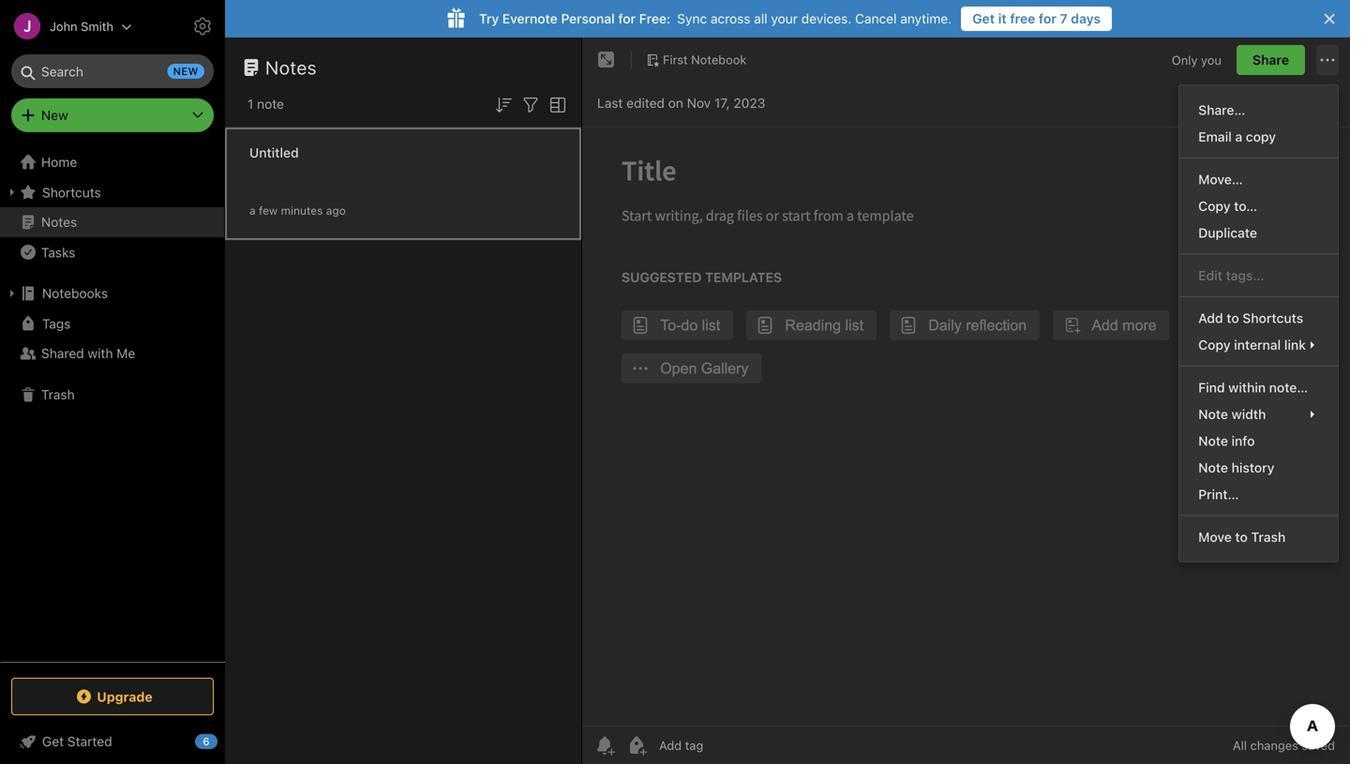 Task type: describe. For each thing, give the bounding box(es) containing it.
cancel
[[855, 11, 897, 26]]

dropdown list menu
[[1180, 97, 1338, 551]]

expand notebooks image
[[5, 286, 20, 301]]

Sort options field
[[492, 92, 515, 116]]

move to trash link
[[1180, 524, 1338, 551]]

Account field
[[0, 8, 132, 45]]

duplicate link
[[1180, 219, 1338, 246]]

1 horizontal spatial notes
[[265, 56, 317, 78]]

john smith
[[50, 19, 113, 33]]

smith
[[81, 19, 113, 33]]

for for 7
[[1039, 11, 1057, 26]]

few
[[259, 204, 278, 217]]

move… link
[[1180, 166, 1338, 193]]

expand note image
[[596, 49, 618, 71]]

new button
[[11, 98, 214, 132]]

only
[[1172, 53, 1198, 67]]

share… link
[[1180, 97, 1338, 123]]

to…
[[1234, 198, 1258, 214]]

note width
[[1199, 407, 1266, 422]]

shortcuts inside the "shortcuts" button
[[42, 185, 101, 200]]

share button
[[1237, 45, 1305, 75]]

1
[[248, 96, 254, 112]]

me
[[117, 346, 135, 361]]

edit tags…
[[1199, 268, 1265, 283]]

get for get started
[[42, 734, 64, 749]]

trash link
[[0, 380, 224, 410]]

note history
[[1199, 460, 1275, 475]]

internal
[[1234, 337, 1281, 353]]

evernote
[[503, 11, 558, 26]]

add tag image
[[626, 734, 648, 757]]

last edited on nov 17, 2023
[[597, 95, 766, 111]]

all
[[754, 11, 768, 26]]

notebooks
[[42, 286, 108, 301]]

shared with me
[[41, 346, 135, 361]]

shortcuts inside add to shortcuts link
[[1243, 310, 1304, 326]]

note window element
[[582, 38, 1350, 764]]

all
[[1233, 739, 1247, 753]]

6
[[203, 736, 210, 748]]

find within note…
[[1199, 380, 1309, 395]]

17,
[[715, 95, 730, 111]]

trash inside the "dropdown list" menu
[[1252, 529, 1286, 545]]

width
[[1232, 407, 1266, 422]]

to for move
[[1236, 529, 1248, 545]]

move to trash
[[1199, 529, 1286, 545]]

Note Editor text field
[[582, 128, 1350, 726]]

john
[[50, 19, 77, 33]]

duplicate
[[1199, 225, 1258, 241]]

7
[[1060, 11, 1068, 26]]

copy
[[1246, 129, 1276, 144]]

notebooks link
[[0, 279, 224, 309]]

email a copy link
[[1180, 123, 1338, 150]]

started
[[67, 734, 112, 749]]

move…
[[1199, 172, 1243, 187]]

2023
[[734, 95, 766, 111]]

tree containing home
[[0, 147, 225, 661]]

all changes saved
[[1233, 739, 1335, 753]]

untitled
[[249, 145, 299, 160]]

ago
[[326, 204, 346, 217]]

share
[[1253, 52, 1290, 68]]

tags
[[42, 316, 71, 331]]

copy internal link
[[1199, 337, 1306, 353]]

you
[[1201, 53, 1222, 67]]

info
[[1232, 433, 1255, 449]]

add filters image
[[520, 94, 542, 116]]

find within note… link
[[1180, 374, 1338, 401]]

more actions image
[[1317, 49, 1339, 71]]

history
[[1232, 460, 1275, 475]]

only you
[[1172, 53, 1222, 67]]

new
[[173, 65, 199, 77]]

print…
[[1199, 487, 1239, 502]]

notebook
[[691, 53, 747, 67]]

a inside 'email a copy' link
[[1236, 129, 1243, 144]]

across
[[711, 11, 751, 26]]

free:
[[639, 11, 671, 26]]

tags button
[[0, 309, 224, 339]]

edited
[[627, 95, 665, 111]]

saved
[[1302, 739, 1335, 753]]

nov
[[687, 95, 711, 111]]

within
[[1229, 380, 1266, 395]]

copy to… link
[[1180, 193, 1338, 219]]

upgrade
[[97, 689, 153, 705]]

get started
[[42, 734, 112, 749]]

find
[[1199, 380, 1225, 395]]

home link
[[0, 147, 225, 177]]

minutes
[[281, 204, 323, 217]]

Copy internal link field
[[1180, 332, 1338, 358]]

devices.
[[802, 11, 852, 26]]

with
[[88, 346, 113, 361]]

email a copy
[[1199, 129, 1276, 144]]

a few minutes ago
[[249, 204, 346, 217]]

add to shortcuts
[[1199, 310, 1304, 326]]



Task type: vqa. For each thing, say whether or not it's contained in the screenshot.
left the Get
yes



Task type: locate. For each thing, give the bounding box(es) containing it.
0 vertical spatial copy
[[1199, 198, 1231, 214]]

note width link
[[1180, 401, 1338, 428]]

copy for copy internal link
[[1199, 337, 1231, 353]]

get
[[973, 11, 995, 26], [42, 734, 64, 749]]

note inside field
[[1199, 407, 1229, 422]]

Note width field
[[1180, 401, 1338, 428]]

get left it
[[973, 11, 995, 26]]

sync
[[677, 11, 707, 26]]

add to shortcuts link
[[1180, 305, 1338, 332]]

0 horizontal spatial shortcuts
[[42, 185, 101, 200]]

2 for from the left
[[1039, 11, 1057, 26]]

View options field
[[542, 92, 569, 116]]

1 for from the left
[[618, 11, 636, 26]]

1 note
[[248, 96, 284, 112]]

notes up tasks
[[41, 214, 77, 230]]

1 vertical spatial get
[[42, 734, 64, 749]]

get left started
[[42, 734, 64, 749]]

0 vertical spatial to
[[1227, 310, 1240, 326]]

move
[[1199, 529, 1232, 545]]

note info link
[[1180, 428, 1338, 454]]

last
[[597, 95, 623, 111]]

1 vertical spatial note
[[1199, 433, 1229, 449]]

3 note from the top
[[1199, 460, 1229, 475]]

shortcuts up copy internal link field
[[1243, 310, 1304, 326]]

home
[[41, 154, 77, 170]]

tags…
[[1226, 268, 1265, 283]]

1 vertical spatial trash
[[1252, 529, 1286, 545]]

1 horizontal spatial get
[[973, 11, 995, 26]]

edit
[[1199, 268, 1223, 283]]

first notebook button
[[640, 47, 753, 73]]

shortcuts button
[[0, 177, 224, 207]]

0 horizontal spatial for
[[618, 11, 636, 26]]

0 horizontal spatial trash
[[41, 387, 75, 402]]

shortcuts
[[42, 185, 101, 200], [1243, 310, 1304, 326]]

Add tag field
[[657, 738, 798, 754]]

note for note width
[[1199, 407, 1229, 422]]

a
[[1236, 129, 1243, 144], [249, 204, 256, 217]]

shared with me link
[[0, 339, 224, 369]]

1 vertical spatial copy
[[1199, 337, 1231, 353]]

to for add
[[1227, 310, 1240, 326]]

More actions field
[[1317, 45, 1339, 75]]

note history link
[[1180, 454, 1338, 481]]

note up print…
[[1199, 460, 1229, 475]]

1 vertical spatial notes
[[41, 214, 77, 230]]

note…
[[1270, 380, 1309, 395]]

copy down add
[[1199, 337, 1231, 353]]

first notebook
[[663, 53, 747, 67]]

to right move
[[1236, 529, 1248, 545]]

it
[[998, 11, 1007, 26]]

2 copy from the top
[[1199, 337, 1231, 353]]

share…
[[1199, 102, 1246, 118]]

note for note info
[[1199, 433, 1229, 449]]

shared
[[41, 346, 84, 361]]

settings image
[[191, 15, 214, 38]]

new search field
[[24, 54, 204, 88]]

for left 7
[[1039, 11, 1057, 26]]

note
[[1199, 407, 1229, 422], [1199, 433, 1229, 449], [1199, 460, 1229, 475]]

try
[[479, 11, 499, 26]]

a left few
[[249, 204, 256, 217]]

2 note from the top
[[1199, 433, 1229, 449]]

1 horizontal spatial for
[[1039, 11, 1057, 26]]

1 horizontal spatial a
[[1236, 129, 1243, 144]]

changes
[[1251, 739, 1299, 753]]

note left info
[[1199, 433, 1229, 449]]

get it free for 7 days button
[[961, 7, 1112, 31]]

note info
[[1199, 433, 1255, 449]]

copy for copy to…
[[1199, 198, 1231, 214]]

copy to…
[[1199, 198, 1258, 214]]

0 vertical spatial get
[[973, 11, 995, 26]]

1 horizontal spatial shortcuts
[[1243, 310, 1304, 326]]

notes link
[[0, 207, 224, 237]]

to right add
[[1227, 310, 1240, 326]]

note for note history
[[1199, 460, 1229, 475]]

add
[[1199, 310, 1224, 326]]

0 vertical spatial notes
[[265, 56, 317, 78]]

a left copy
[[1236, 129, 1243, 144]]

upgrade button
[[11, 678, 214, 716]]

note down 'find'
[[1199, 407, 1229, 422]]

1 vertical spatial to
[[1236, 529, 1248, 545]]

0 horizontal spatial a
[[249, 204, 256, 217]]

2 vertical spatial note
[[1199, 460, 1229, 475]]

your
[[771, 11, 798, 26]]

tasks button
[[0, 237, 224, 267]]

try evernote personal for free: sync across all your devices. cancel anytime.
[[479, 11, 952, 26]]

0 vertical spatial note
[[1199, 407, 1229, 422]]

trash down shared
[[41, 387, 75, 402]]

trash inside tree
[[41, 387, 75, 402]]

free
[[1010, 11, 1036, 26]]

copy internal link link
[[1180, 332, 1338, 358]]

note
[[257, 96, 284, 112]]

on
[[668, 95, 684, 111]]

0 vertical spatial a
[[1236, 129, 1243, 144]]

for for free:
[[618, 11, 636, 26]]

copy
[[1199, 198, 1231, 214], [1199, 337, 1231, 353]]

0 horizontal spatial get
[[42, 734, 64, 749]]

to
[[1227, 310, 1240, 326], [1236, 529, 1248, 545]]

tree
[[0, 147, 225, 661]]

for
[[618, 11, 636, 26], [1039, 11, 1057, 26]]

1 copy from the top
[[1199, 198, 1231, 214]]

Add filters field
[[520, 92, 542, 116]]

1 vertical spatial a
[[249, 204, 256, 217]]

1 horizontal spatial trash
[[1252, 529, 1286, 545]]

notes
[[265, 56, 317, 78], [41, 214, 77, 230]]

get for get it free for 7 days
[[973, 11, 995, 26]]

for inside button
[[1039, 11, 1057, 26]]

copy down move…
[[1199, 198, 1231, 214]]

0 vertical spatial trash
[[41, 387, 75, 402]]

get it free for 7 days
[[973, 11, 1101, 26]]

edit tags… link
[[1180, 262, 1338, 289]]

first
[[663, 53, 688, 67]]

get inside get it free for 7 days button
[[973, 11, 995, 26]]

shortcuts down home
[[42, 185, 101, 200]]

link
[[1285, 337, 1306, 353]]

get inside help and learning task checklist field
[[42, 734, 64, 749]]

print… link
[[1180, 481, 1338, 508]]

anytime.
[[901, 11, 952, 26]]

1 vertical spatial shortcuts
[[1243, 310, 1304, 326]]

email
[[1199, 129, 1232, 144]]

copy inside "link"
[[1199, 337, 1231, 353]]

notes inside tree
[[41, 214, 77, 230]]

add a reminder image
[[594, 734, 616, 757]]

for left free:
[[618, 11, 636, 26]]

notes up note
[[265, 56, 317, 78]]

Help and Learning task checklist field
[[0, 727, 225, 757]]

1 note from the top
[[1199, 407, 1229, 422]]

0 horizontal spatial notes
[[41, 214, 77, 230]]

new
[[41, 107, 68, 123]]

Search text field
[[24, 54, 201, 88]]

tasks
[[41, 245, 75, 260]]

trash down print… link
[[1252, 529, 1286, 545]]

click to collapse image
[[218, 730, 232, 752]]

tooltip
[[453, 49, 554, 86]]

0 vertical spatial shortcuts
[[42, 185, 101, 200]]



